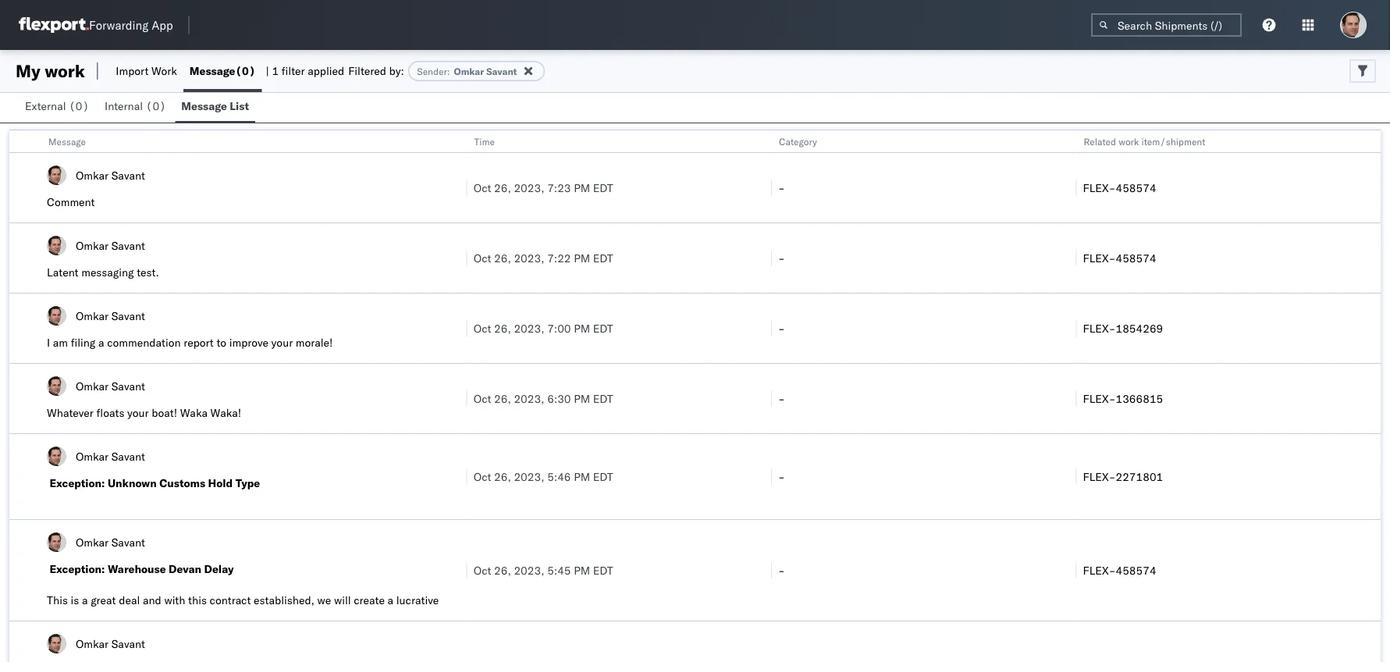 Task type: vqa. For each thing, say whether or not it's contained in the screenshot.
Flexport at the top
no



Task type: describe. For each thing, give the bounding box(es) containing it.
458574 for oct 26, 2023, 7:23 pm edt
[[1116, 181, 1157, 194]]

omkar for oct 26, 2023, 5:45 pm edt
[[76, 535, 109, 549]]

with
[[164, 593, 185, 607]]

waka
[[180, 406, 208, 420]]

2023, for 7:22
[[514, 251, 545, 265]]

work
[[151, 64, 177, 78]]

1 horizontal spatial a
[[98, 336, 104, 349]]

to
[[217, 336, 226, 349]]

forwarding app
[[89, 18, 173, 32]]

6 omkar savant from the top
[[76, 535, 145, 549]]

external
[[25, 99, 66, 113]]

flex- 2271801
[[1083, 470, 1163, 483]]

work for my
[[45, 60, 85, 82]]

1854269
[[1116, 321, 1163, 335]]

this is a great deal and with this contract established, we will create a lucrative partnership.
[[47, 593, 439, 623]]

7:22
[[547, 251, 571, 265]]

message (0)
[[190, 64, 256, 78]]

omkar savant for whatever
[[76, 379, 145, 393]]

omkar inside button
[[76, 637, 109, 650]]

internal (0)
[[105, 99, 166, 113]]

forwarding app link
[[19, 17, 173, 33]]

0 horizontal spatial your
[[127, 406, 149, 420]]

external (0) button
[[19, 92, 98, 123]]

omkar for oct 26, 2023, 7:22 pm edt
[[76, 239, 109, 252]]

2023, for 5:45
[[514, 563, 545, 577]]

flex- for oct 26, 2023, 5:45 pm edt
[[1083, 563, 1116, 577]]

| 1 filter applied filtered by:
[[266, 64, 404, 78]]

am
[[53, 336, 68, 349]]

2 vertical spatial message
[[48, 135, 86, 147]]

savant right :
[[486, 65, 517, 77]]

partnership.
[[47, 609, 108, 623]]

5:46
[[547, 470, 571, 483]]

message for (0)
[[190, 64, 235, 78]]

create
[[354, 593, 385, 607]]

i am filing a commendation report to improve your morale!
[[47, 336, 333, 349]]

omkar savant inside button
[[76, 637, 145, 650]]

work for related
[[1119, 135, 1139, 147]]

(0) for internal (0)
[[146, 99, 166, 113]]

savant for oct 26, 2023, 7:22 pm edt
[[111, 239, 145, 252]]

2 horizontal spatial a
[[388, 593, 394, 607]]

oct 26, 2023, 5:46 pm edt
[[474, 470, 613, 483]]

edt for oct 26, 2023, 6:30 pm edt
[[593, 392, 613, 405]]

(0) for external (0)
[[69, 99, 89, 113]]

omkar for oct 26, 2023, 6:30 pm edt
[[76, 379, 109, 393]]

forwarding
[[89, 18, 149, 32]]

resize handle column header for related work item/shipment
[[1362, 130, 1381, 662]]

filtered
[[348, 64, 386, 78]]

26, for oct 26, 2023, 5:45 pm edt
[[494, 563, 511, 577]]

edt for oct 26, 2023, 7:22 pm edt
[[593, 251, 613, 265]]

flexport. image
[[19, 17, 89, 33]]

is
[[71, 593, 79, 607]]

related
[[1084, 135, 1116, 147]]

omkar right :
[[454, 65, 484, 77]]

i
[[47, 336, 50, 349]]

pm for 7:23
[[574, 181, 590, 194]]

type
[[235, 476, 260, 490]]

26, for oct 26, 2023, 7:22 pm edt
[[494, 251, 511, 265]]

latent messaging test.
[[47, 265, 159, 279]]

2271801
[[1116, 470, 1163, 483]]

2023, for 7:00
[[514, 321, 545, 335]]

pm for 5:45
[[574, 563, 590, 577]]

458574 for oct 26, 2023, 5:45 pm edt
[[1116, 563, 1157, 577]]

my work
[[16, 60, 85, 82]]

improve
[[229, 336, 269, 349]]

sender
[[417, 65, 447, 77]]

message list
[[181, 99, 249, 113]]

oct for oct 26, 2023, 7:22 pm edt
[[474, 251, 491, 265]]

message list button
[[175, 92, 255, 123]]

1
[[272, 64, 279, 78]]

test.
[[137, 265, 159, 279]]

- for oct 26, 2023, 5:45 pm edt
[[778, 563, 785, 577]]

7:23
[[547, 181, 571, 194]]

comment
[[47, 195, 95, 209]]

edt for oct 26, 2023, 5:46 pm edt
[[593, 470, 613, 483]]

flex- for oct 26, 2023, 7:22 pm edt
[[1083, 251, 1116, 265]]

458574 for oct 26, 2023, 7:22 pm edt
[[1116, 251, 1157, 265]]

flex- 458574 for oct 26, 2023, 7:23 pm edt
[[1083, 181, 1157, 194]]

floats
[[96, 406, 124, 420]]

resize handle column header for time
[[753, 130, 771, 662]]

item/shipment
[[1142, 135, 1206, 147]]

- for oct 26, 2023, 6:30 pm edt
[[778, 392, 785, 405]]

flex- for oct 26, 2023, 6:30 pm edt
[[1083, 392, 1116, 405]]

omkar savant for latent
[[76, 239, 145, 252]]

warehouse
[[108, 562, 166, 576]]

26, for oct 26, 2023, 7:00 pm edt
[[494, 321, 511, 335]]

established,
[[254, 593, 315, 607]]

by:
[[389, 64, 404, 78]]

message for list
[[181, 99, 227, 113]]

sender : omkar savant
[[417, 65, 517, 77]]

devan
[[169, 562, 201, 576]]

import work
[[116, 64, 177, 78]]

savant for oct 26, 2023, 5:45 pm edt
[[111, 535, 145, 549]]

omkar for oct 26, 2023, 7:00 pm edt
[[76, 309, 109, 322]]

lucrative
[[396, 593, 439, 607]]

pm for 5:46
[[574, 470, 590, 483]]

internal (0) button
[[98, 92, 175, 123]]

delay
[[204, 562, 234, 576]]

will
[[334, 593, 351, 607]]

import work button
[[110, 50, 183, 92]]

- for oct 26, 2023, 5:46 pm edt
[[778, 470, 785, 483]]

:
[[447, 65, 450, 77]]

omkar for oct 26, 2023, 7:23 pm edt
[[76, 168, 109, 182]]

resize handle column header for message
[[448, 130, 467, 662]]

flex- 1366815
[[1083, 392, 1163, 405]]



Task type: locate. For each thing, give the bounding box(es) containing it.
4 edt from the top
[[593, 392, 613, 405]]

edt for oct 26, 2023, 5:45 pm edt
[[593, 563, 613, 577]]

oct 26, 2023, 7:22 pm edt
[[474, 251, 613, 265]]

2 - from the top
[[778, 251, 785, 265]]

(0) left |
[[235, 64, 256, 78]]

edt right 6:30
[[593, 392, 613, 405]]

filing
[[71, 336, 96, 349]]

1 horizontal spatial (0)
[[146, 99, 166, 113]]

2 26, from the top
[[494, 251, 511, 265]]

(0) right the "external"
[[69, 99, 89, 113]]

work right the related
[[1119, 135, 1139, 147]]

3 edt from the top
[[593, 321, 613, 335]]

omkar savant for i
[[76, 309, 145, 322]]

5 omkar savant from the top
[[76, 449, 145, 463]]

oct 26, 2023, 5:45 pm edt
[[474, 563, 613, 577]]

omkar up floats
[[76, 379, 109, 393]]

pm for 6:30
[[574, 392, 590, 405]]

1 vertical spatial your
[[127, 406, 149, 420]]

2023, left '7:00'
[[514, 321, 545, 335]]

edt right 5:45
[[593, 563, 613, 577]]

26, left '7:00'
[[494, 321, 511, 335]]

savant inside button
[[111, 637, 145, 650]]

0 vertical spatial work
[[45, 60, 85, 82]]

1 vertical spatial exception:
[[50, 562, 105, 576]]

savant for oct 26, 2023, 7:00 pm edt
[[111, 309, 145, 322]]

1 edt from the top
[[593, 181, 613, 194]]

omkar up comment on the left of page
[[76, 168, 109, 182]]

2023, for 5:46
[[514, 470, 545, 483]]

1 horizontal spatial your
[[271, 336, 293, 349]]

4 - from the top
[[778, 392, 785, 405]]

edt right the 7:22
[[593, 251, 613, 265]]

3 26, from the top
[[494, 321, 511, 335]]

a right create
[[388, 593, 394, 607]]

omkar savant down partnership.
[[76, 637, 145, 650]]

2 flex- from the top
[[1083, 251, 1116, 265]]

2 exception: from the top
[[50, 562, 105, 576]]

exception: warehouse devan delay
[[50, 562, 234, 576]]

contract
[[210, 593, 251, 607]]

oct left 6:30
[[474, 392, 491, 405]]

resize handle column header
[[448, 130, 467, 662], [753, 130, 771, 662], [1058, 130, 1076, 662], [1362, 130, 1381, 662]]

category
[[779, 135, 817, 147]]

26, for oct 26, 2023, 7:23 pm edt
[[494, 181, 511, 194]]

0 vertical spatial your
[[271, 336, 293, 349]]

oct left 5:45
[[474, 563, 491, 577]]

4 flex- from the top
[[1083, 392, 1116, 405]]

omkar savant up filing
[[76, 309, 145, 322]]

app
[[152, 18, 173, 32]]

5 pm from the top
[[574, 470, 590, 483]]

flex- for oct 26, 2023, 5:46 pm edt
[[1083, 470, 1116, 483]]

26, for oct 26, 2023, 5:46 pm edt
[[494, 470, 511, 483]]

omkar savant button
[[9, 621, 1381, 662]]

2 vertical spatial 458574
[[1116, 563, 1157, 577]]

omkar savant up comment on the left of page
[[76, 168, 145, 182]]

message up message list at the top
[[190, 64, 235, 78]]

6 pm from the top
[[574, 563, 590, 577]]

savant for oct 26, 2023, 6:30 pm edt
[[111, 379, 145, 393]]

my
[[16, 60, 40, 82]]

your left morale!
[[271, 336, 293, 349]]

0 vertical spatial message
[[190, 64, 235, 78]]

omkar savant up messaging
[[76, 239, 145, 252]]

exception: left unknown
[[50, 476, 105, 490]]

work up external (0) on the left
[[45, 60, 85, 82]]

oct left 5:46
[[474, 470, 491, 483]]

oct left the 7:22
[[474, 251, 491, 265]]

2023, left 7:23
[[514, 181, 545, 194]]

oct 26, 2023, 7:23 pm edt
[[474, 181, 613, 194]]

oct 26, 2023, 6:30 pm edt
[[474, 392, 613, 405]]

26, left 5:45
[[494, 563, 511, 577]]

26, left 5:46
[[494, 470, 511, 483]]

deal
[[119, 593, 140, 607]]

commendation
[[107, 336, 181, 349]]

458574
[[1116, 181, 1157, 194], [1116, 251, 1157, 265], [1116, 563, 1157, 577]]

1 vertical spatial message
[[181, 99, 227, 113]]

flex- 1854269
[[1083, 321, 1163, 335]]

internal
[[105, 99, 143, 113]]

7 omkar savant from the top
[[76, 637, 145, 650]]

morale!
[[296, 336, 333, 349]]

3 flex- 458574 from the top
[[1083, 563, 1157, 577]]

omkar
[[454, 65, 484, 77], [76, 168, 109, 182], [76, 239, 109, 252], [76, 309, 109, 322], [76, 379, 109, 393], [76, 449, 109, 463], [76, 535, 109, 549], [76, 637, 109, 650]]

0 vertical spatial exception:
[[50, 476, 105, 490]]

2023, left 5:45
[[514, 563, 545, 577]]

6 edt from the top
[[593, 563, 613, 577]]

26,
[[494, 181, 511, 194], [494, 251, 511, 265], [494, 321, 511, 335], [494, 392, 511, 405], [494, 470, 511, 483], [494, 563, 511, 577]]

3 resize handle column header from the left
[[1058, 130, 1076, 662]]

1 vertical spatial 458574
[[1116, 251, 1157, 265]]

exception: for exception: unknown customs hold type
[[50, 476, 105, 490]]

edt for oct 26, 2023, 7:23 pm edt
[[593, 181, 613, 194]]

4 omkar savant from the top
[[76, 379, 145, 393]]

(0) inside button
[[69, 99, 89, 113]]

1 exception: from the top
[[50, 476, 105, 490]]

edt right 5:46
[[593, 470, 613, 483]]

omkar savant up floats
[[76, 379, 145, 393]]

2023, left 5:46
[[514, 470, 545, 483]]

message inside "button"
[[181, 99, 227, 113]]

resize handle column header for category
[[1058, 130, 1076, 662]]

oct 26, 2023, 7:00 pm edt
[[474, 321, 613, 335]]

4 oct from the top
[[474, 392, 491, 405]]

savant up warehouse
[[111, 535, 145, 549]]

message down external (0) button
[[48, 135, 86, 147]]

edt right '7:00'
[[593, 321, 613, 335]]

oct down "time"
[[474, 181, 491, 194]]

omkar savant for comment
[[76, 168, 145, 182]]

list
[[230, 99, 249, 113]]

whatever floats your boat! waka waka!
[[47, 406, 241, 420]]

4 resize handle column header from the left
[[1362, 130, 1381, 662]]

2 pm from the top
[[574, 251, 590, 265]]

import
[[116, 64, 149, 78]]

1 oct from the top
[[474, 181, 491, 194]]

2 458574 from the top
[[1116, 251, 1157, 265]]

pm right the 7:22
[[574, 251, 590, 265]]

great
[[91, 593, 116, 607]]

your
[[271, 336, 293, 349], [127, 406, 149, 420]]

oct left '7:00'
[[474, 321, 491, 335]]

oct for oct 26, 2023, 7:23 pm edt
[[474, 181, 491, 194]]

1 vertical spatial work
[[1119, 135, 1139, 147]]

0 vertical spatial flex- 458574
[[1083, 181, 1157, 194]]

edt for oct 26, 2023, 7:00 pm edt
[[593, 321, 613, 335]]

1 26, from the top
[[494, 181, 511, 194]]

savant up the whatever floats your boat! waka waka!
[[111, 379, 145, 393]]

5 2023, from the top
[[514, 470, 545, 483]]

flex- 458574
[[1083, 181, 1157, 194], [1083, 251, 1157, 265], [1083, 563, 1157, 577]]

2023, for 6:30
[[514, 392, 545, 405]]

omkar savant for exception:
[[76, 449, 145, 463]]

exception: up "is"
[[50, 562, 105, 576]]

message left list
[[181, 99, 227, 113]]

6 26, from the top
[[494, 563, 511, 577]]

pm right 5:45
[[574, 563, 590, 577]]

pm right '7:00'
[[574, 321, 590, 335]]

omkar down floats
[[76, 449, 109, 463]]

savant down deal
[[111, 637, 145, 650]]

oct for oct 26, 2023, 5:46 pm edt
[[474, 470, 491, 483]]

0 vertical spatial 458574
[[1116, 181, 1157, 194]]

omkar savant up unknown
[[76, 449, 145, 463]]

5 edt from the top
[[593, 470, 613, 483]]

0 horizontal spatial work
[[45, 60, 85, 82]]

flex- for oct 26, 2023, 7:00 pm edt
[[1083, 321, 1116, 335]]

2 horizontal spatial (0)
[[235, 64, 256, 78]]

flex- for oct 26, 2023, 7:23 pm edt
[[1083, 181, 1116, 194]]

customs
[[159, 476, 205, 490]]

oct
[[474, 181, 491, 194], [474, 251, 491, 265], [474, 321, 491, 335], [474, 392, 491, 405], [474, 470, 491, 483], [474, 563, 491, 577]]

4 pm from the top
[[574, 392, 590, 405]]

1 vertical spatial flex- 458574
[[1083, 251, 1157, 265]]

3 omkar savant from the top
[[76, 309, 145, 322]]

6 2023, from the top
[[514, 563, 545, 577]]

omkar savant
[[76, 168, 145, 182], [76, 239, 145, 252], [76, 309, 145, 322], [76, 379, 145, 393], [76, 449, 145, 463], [76, 535, 145, 549], [76, 637, 145, 650]]

oct for oct 26, 2023, 7:00 pm edt
[[474, 321, 491, 335]]

savant up "test."
[[111, 239, 145, 252]]

1 flex- from the top
[[1083, 181, 1116, 194]]

and
[[143, 593, 161, 607]]

2 omkar savant from the top
[[76, 239, 145, 252]]

6 oct from the top
[[474, 563, 491, 577]]

edt right 7:23
[[593, 181, 613, 194]]

report
[[184, 336, 214, 349]]

1 resize handle column header from the left
[[448, 130, 467, 662]]

1 omkar savant from the top
[[76, 168, 145, 182]]

messaging
[[81, 265, 134, 279]]

- for oct 26, 2023, 7:00 pm edt
[[778, 321, 785, 335]]

omkar up latent messaging test.
[[76, 239, 109, 252]]

2023, left 6:30
[[514, 392, 545, 405]]

filter
[[282, 64, 305, 78]]

omkar up warehouse
[[76, 535, 109, 549]]

external (0)
[[25, 99, 89, 113]]

(0) right internal
[[146, 99, 166, 113]]

2 resize handle column header from the left
[[753, 130, 771, 662]]

5 - from the top
[[778, 470, 785, 483]]

related work item/shipment
[[1084, 135, 1206, 147]]

a right "is"
[[82, 593, 88, 607]]

6 - from the top
[[778, 563, 785, 577]]

pm right 5:46
[[574, 470, 590, 483]]

savant for oct 26, 2023, 7:23 pm edt
[[111, 168, 145, 182]]

26, left 6:30
[[494, 392, 511, 405]]

1 - from the top
[[778, 181, 785, 194]]

a
[[98, 336, 104, 349], [82, 593, 88, 607], [388, 593, 394, 607]]

5 26, from the top
[[494, 470, 511, 483]]

exception: for exception: warehouse devan delay
[[50, 562, 105, 576]]

your left the boat! on the bottom left
[[127, 406, 149, 420]]

pm for 7:00
[[574, 321, 590, 335]]

2 edt from the top
[[593, 251, 613, 265]]

oct for oct 26, 2023, 5:45 pm edt
[[474, 563, 491, 577]]

savant for oct 26, 2023, 5:46 pm edt
[[111, 449, 145, 463]]

whatever
[[47, 406, 94, 420]]

savant up commendation
[[111, 309, 145, 322]]

pm for 7:22
[[574, 251, 590, 265]]

Search Shipments (/) text field
[[1091, 13, 1242, 37]]

1 pm from the top
[[574, 181, 590, 194]]

savant down internal (0) button
[[111, 168, 145, 182]]

2023, left the 7:22
[[514, 251, 545, 265]]

1 2023, from the top
[[514, 181, 545, 194]]

2023, for 7:23
[[514, 181, 545, 194]]

3 oct from the top
[[474, 321, 491, 335]]

2 oct from the top
[[474, 251, 491, 265]]

(0) for message (0)
[[235, 64, 256, 78]]

5 flex- from the top
[[1083, 470, 1116, 483]]

26, left the 7:22
[[494, 251, 511, 265]]

edt
[[593, 181, 613, 194], [593, 251, 613, 265], [593, 321, 613, 335], [593, 392, 613, 405], [593, 470, 613, 483], [593, 563, 613, 577]]

time
[[474, 135, 495, 147]]

unknown
[[108, 476, 157, 490]]

exception: unknown customs hold type
[[50, 476, 260, 490]]

omkar for oct 26, 2023, 5:46 pm edt
[[76, 449, 109, 463]]

4 2023, from the top
[[514, 392, 545, 405]]

(0)
[[235, 64, 256, 78], [69, 99, 89, 113], [146, 99, 166, 113]]

a right filing
[[98, 336, 104, 349]]

omkar savant up warehouse
[[76, 535, 145, 549]]

3 flex- from the top
[[1083, 321, 1116, 335]]

4 26, from the top
[[494, 392, 511, 405]]

pm right 6:30
[[574, 392, 590, 405]]

omkar up filing
[[76, 309, 109, 322]]

waka!
[[210, 406, 241, 420]]

2023,
[[514, 181, 545, 194], [514, 251, 545, 265], [514, 321, 545, 335], [514, 392, 545, 405], [514, 470, 545, 483], [514, 563, 545, 577]]

5 oct from the top
[[474, 470, 491, 483]]

26, for oct 26, 2023, 6:30 pm edt
[[494, 392, 511, 405]]

savant up unknown
[[111, 449, 145, 463]]

3 pm from the top
[[574, 321, 590, 335]]

omkar down partnership.
[[76, 637, 109, 650]]

- for oct 26, 2023, 7:23 pm edt
[[778, 181, 785, 194]]

|
[[266, 64, 269, 78]]

pm right 7:23
[[574, 181, 590, 194]]

boat!
[[152, 406, 177, 420]]

this
[[188, 593, 207, 607]]

3 2023, from the top
[[514, 321, 545, 335]]

7:00
[[547, 321, 571, 335]]

6 flex- from the top
[[1083, 563, 1116, 577]]

(0) inside button
[[146, 99, 166, 113]]

26, down "time"
[[494, 181, 511, 194]]

oct for oct 26, 2023, 6:30 pm edt
[[474, 392, 491, 405]]

this
[[47, 593, 68, 607]]

flex-
[[1083, 181, 1116, 194], [1083, 251, 1116, 265], [1083, 321, 1116, 335], [1083, 392, 1116, 405], [1083, 470, 1116, 483], [1083, 563, 1116, 577]]

5:45
[[547, 563, 571, 577]]

- for oct 26, 2023, 7:22 pm edt
[[778, 251, 785, 265]]

latent
[[47, 265, 79, 279]]

2 flex- 458574 from the top
[[1083, 251, 1157, 265]]

0 horizontal spatial a
[[82, 593, 88, 607]]

3 458574 from the top
[[1116, 563, 1157, 577]]

6:30
[[547, 392, 571, 405]]

flex- 458574 for oct 26, 2023, 5:45 pm edt
[[1083, 563, 1157, 577]]

applied
[[308, 64, 344, 78]]

2 2023, from the top
[[514, 251, 545, 265]]

1 flex- 458574 from the top
[[1083, 181, 1157, 194]]

1 458574 from the top
[[1116, 181, 1157, 194]]

1 horizontal spatial work
[[1119, 135, 1139, 147]]

flex- 458574 for oct 26, 2023, 7:22 pm edt
[[1083, 251, 1157, 265]]

1366815
[[1116, 392, 1163, 405]]

0 horizontal spatial (0)
[[69, 99, 89, 113]]

2 vertical spatial flex- 458574
[[1083, 563, 1157, 577]]

hold
[[208, 476, 233, 490]]

3 - from the top
[[778, 321, 785, 335]]

we
[[317, 593, 331, 607]]



